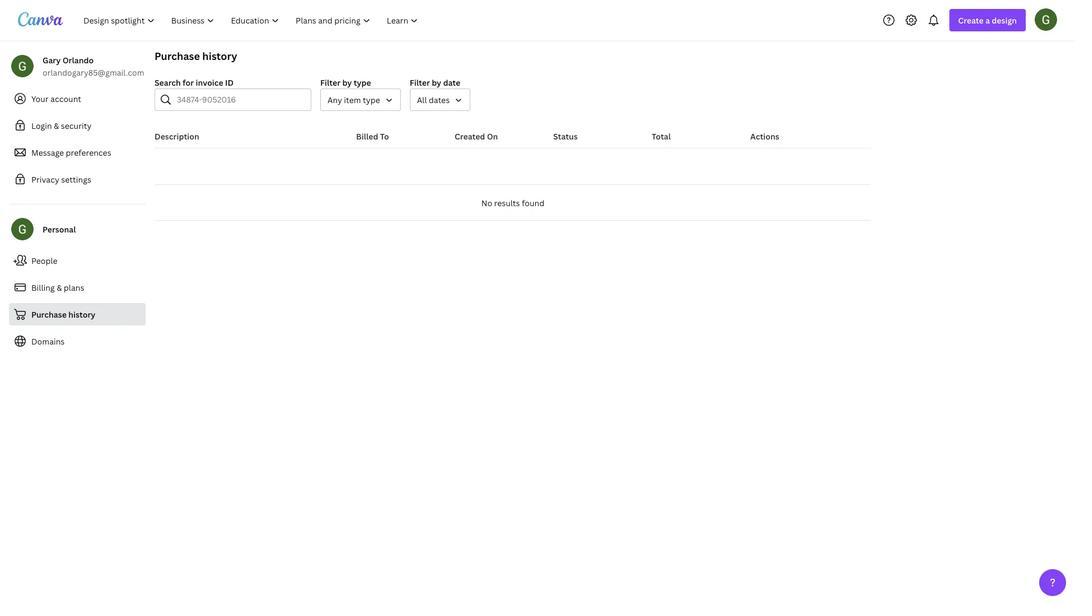 Task type: describe. For each thing, give the bounding box(es) containing it.
item
[[344, 94, 361, 105]]

a
[[986, 15, 991, 25]]

purchase history link
[[9, 303, 146, 326]]

login
[[31, 120, 52, 131]]

any item type
[[328, 94, 380, 105]]

billing & plans link
[[9, 276, 146, 299]]

total
[[652, 131, 671, 142]]

create a design
[[959, 15, 1018, 25]]

dates
[[429, 94, 450, 105]]

your account
[[31, 93, 81, 104]]

billing
[[31, 282, 55, 293]]

type for filter by type
[[354, 77, 371, 88]]

any
[[328, 94, 342, 105]]

message preferences link
[[9, 141, 146, 164]]

description
[[155, 131, 199, 142]]

orlando
[[63, 55, 94, 65]]

status
[[554, 131, 578, 142]]

& for login
[[54, 120, 59, 131]]

Search for invoice ID text field
[[177, 89, 304, 110]]

people
[[31, 255, 57, 266]]

filter by type
[[321, 77, 371, 88]]

invoice
[[196, 77, 223, 88]]

your account link
[[9, 87, 146, 110]]

top level navigation element
[[76, 9, 428, 31]]

found
[[522, 198, 545, 208]]

for
[[183, 77, 194, 88]]

settings
[[61, 174, 91, 185]]

filter for filter by date
[[410, 77, 430, 88]]

gary orlando orlandogary85@gmail.com
[[43, 55, 144, 78]]

by for type
[[343, 77, 352, 88]]

filter for filter by type
[[321, 77, 341, 88]]

message
[[31, 147, 64, 158]]

created
[[455, 131, 486, 142]]

privacy settings
[[31, 174, 91, 185]]

All dates button
[[410, 89, 471, 111]]

& for billing
[[57, 282, 62, 293]]

orlandogary85@gmail.com
[[43, 67, 144, 78]]

account
[[50, 93, 81, 104]]

design
[[993, 15, 1018, 25]]

privacy settings link
[[9, 168, 146, 191]]

0 horizontal spatial history
[[68, 309, 95, 320]]

domains link
[[9, 330, 146, 352]]

domains
[[31, 336, 65, 347]]

billed to
[[356, 131, 389, 142]]

message preferences
[[31, 147, 111, 158]]

results
[[495, 198, 520, 208]]

all
[[417, 94, 427, 105]]

type for any item type
[[363, 94, 380, 105]]

search for invoice id
[[155, 77, 234, 88]]

login & security
[[31, 120, 92, 131]]



Task type: vqa. For each thing, say whether or not it's contained in the screenshot.
'appropriate' inside By signing up, you understand and agree that Canva Pty Ltd (an entity in Australia) will receive and process your personal data. We may transfer your personal data to other countries where our affiliates and service providers are located. Please note that some of these countries may have data protection laws that are different from your country (and, in some cases, may not be as protective). For Canva users in the EEA, Switzerland or UK, where we transfer your information to a third-party service provider that is not located in Europe, and is not in a country that benefits from an adequacy decision by the European Commission, UK or Swiss authorities, we will require those third party providers to enter into an agreement that provides appropriate safeguards for your information, including by using the EU Model Clauses and the UK International Data Transfer Addendum.
no



Task type: locate. For each thing, give the bounding box(es) containing it.
type inside button
[[363, 94, 380, 105]]

0 vertical spatial purchase history
[[155, 49, 237, 63]]

purchase
[[155, 49, 200, 63], [31, 309, 67, 320]]

1 horizontal spatial purchase
[[155, 49, 200, 63]]

preferences
[[66, 147, 111, 158]]

history up id
[[202, 49, 237, 63]]

0 vertical spatial purchase
[[155, 49, 200, 63]]

on
[[487, 131, 498, 142]]

Any item type button
[[321, 89, 401, 111]]

0 vertical spatial type
[[354, 77, 371, 88]]

1 horizontal spatial history
[[202, 49, 237, 63]]

filter
[[321, 77, 341, 88], [410, 77, 430, 88]]

to
[[380, 131, 389, 142]]

id
[[225, 77, 234, 88]]

gary
[[43, 55, 61, 65]]

0 vertical spatial &
[[54, 120, 59, 131]]

1 vertical spatial type
[[363, 94, 380, 105]]

gary orlando image
[[1036, 8, 1058, 31]]

purchase up domains
[[31, 309, 67, 320]]

0 horizontal spatial filter
[[321, 77, 341, 88]]

privacy
[[31, 174, 59, 185]]

personal
[[43, 224, 76, 235]]

no results found
[[482, 198, 545, 208]]

purchase history
[[155, 49, 237, 63], [31, 309, 95, 320]]

create a design button
[[950, 9, 1027, 31]]

1 horizontal spatial by
[[432, 77, 442, 88]]

2 by from the left
[[432, 77, 442, 88]]

1 vertical spatial &
[[57, 282, 62, 293]]

by left date
[[432, 77, 442, 88]]

2 filter from the left
[[410, 77, 430, 88]]

1 filter from the left
[[321, 77, 341, 88]]

0 horizontal spatial purchase
[[31, 309, 67, 320]]

type up 'any item type' button
[[354, 77, 371, 88]]

filter up any
[[321, 77, 341, 88]]

date
[[444, 77, 461, 88]]

1 horizontal spatial filter
[[410, 77, 430, 88]]

people link
[[9, 249, 146, 272]]

1 vertical spatial purchase history
[[31, 309, 95, 320]]

create
[[959, 15, 984, 25]]

security
[[61, 120, 92, 131]]

0 vertical spatial history
[[202, 49, 237, 63]]

filter by date
[[410, 77, 461, 88]]

1 horizontal spatial purchase history
[[155, 49, 237, 63]]

purchase up search
[[155, 49, 200, 63]]

actions
[[751, 131, 780, 142]]

0 horizontal spatial by
[[343, 77, 352, 88]]

type
[[354, 77, 371, 88], [363, 94, 380, 105]]

history
[[202, 49, 237, 63], [68, 309, 95, 320]]

1 by from the left
[[343, 77, 352, 88]]

billed
[[356, 131, 379, 142]]

history down 'billing & plans' link on the left top
[[68, 309, 95, 320]]

billing & plans
[[31, 282, 84, 293]]

by up the item
[[343, 77, 352, 88]]

by
[[343, 77, 352, 88], [432, 77, 442, 88]]

0 horizontal spatial purchase history
[[31, 309, 95, 320]]

your
[[31, 93, 49, 104]]

plans
[[64, 282, 84, 293]]

login & security link
[[9, 114, 146, 137]]

created on
[[455, 131, 498, 142]]

search
[[155, 77, 181, 88]]

filter up the all
[[410, 77, 430, 88]]

all dates
[[417, 94, 450, 105]]

& right login on the top of page
[[54, 120, 59, 131]]

purchase history down the billing & plans
[[31, 309, 95, 320]]

by for date
[[432, 77, 442, 88]]

1 vertical spatial purchase
[[31, 309, 67, 320]]

purchase history up search for invoice id
[[155, 49, 237, 63]]

1 vertical spatial history
[[68, 309, 95, 320]]

no
[[482, 198, 493, 208]]

type right the item
[[363, 94, 380, 105]]

&
[[54, 120, 59, 131], [57, 282, 62, 293]]

& left plans
[[57, 282, 62, 293]]



